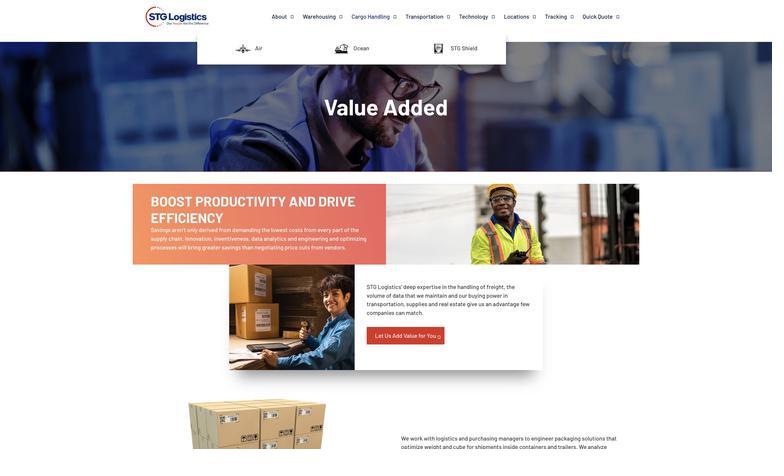 Task type: describe. For each thing, give the bounding box(es) containing it.
productivity
[[195, 193, 286, 209]]

handling
[[368, 13, 390, 20]]

quote
[[598, 13, 613, 20]]

match.
[[406, 309, 423, 316]]

and up price
[[288, 235, 297, 242]]

derived
[[199, 227, 218, 233]]

data inside the boost productivity and drive efficiency savings aren't only derived from demanding the lowest costs from every part of the supply chain. innovation, inventiveness, data analytics and engineering and optimizing processes will bring greater savings than negotiating price cuts from vendors.
[[251, 235, 263, 242]]

and up "costs" at the bottom left of the page
[[289, 193, 316, 209]]

stg shield link
[[403, 33, 505, 65]]

boost
[[151, 193, 192, 209]]

will
[[178, 244, 187, 251]]

purchasing
[[469, 435, 497, 442]]

weight
[[424, 444, 441, 449]]

engineering
[[298, 235, 328, 242]]

packaging
[[555, 435, 581, 442]]

engineer
[[531, 435, 553, 442]]

cargo handling link
[[352, 13, 406, 20]]

shipments
[[475, 444, 502, 449]]

deep
[[403, 283, 416, 290]]

to
[[525, 435, 530, 442]]

processes
[[151, 244, 177, 251]]

work
[[410, 435, 423, 442]]

optimizing
[[340, 235, 366, 242]]

with
[[424, 435, 435, 442]]

cargo handling
[[352, 13, 390, 20]]

"shield image
[[431, 44, 446, 54]]

negotiating
[[255, 244, 284, 251]]

cuts
[[299, 244, 310, 251]]

of inside the boost productivity and drive efficiency savings aren't only derived from demanding the lowest costs from every part of the supply chain. innovation, inventiveness, data analytics and engineering and optimizing processes will bring greater savings than negotiating price cuts from vendors.
[[344, 227, 349, 233]]

shield
[[462, 45, 477, 51]]

data inside stg logistics' deep expertise in the handling of freight, the volume of data that we maintain and our buying power in transportation, supplies and real estate give us an advantage few companies can match.
[[393, 292, 404, 299]]

containers
[[519, 444, 546, 449]]

part
[[332, 227, 343, 233]]

managers
[[498, 435, 524, 442]]

tracking link
[[545, 13, 583, 20]]

an
[[486, 301, 492, 308]]

the up analytics
[[262, 227, 270, 233]]

add
[[392, 332, 402, 339]]

we
[[417, 292, 424, 299]]

0 vertical spatial for
[[418, 332, 426, 339]]

supplies
[[406, 301, 427, 308]]

ocean
[[353, 45, 369, 51]]

quick quote
[[583, 13, 613, 20]]

give
[[467, 301, 477, 308]]

you
[[427, 332, 436, 339]]

inventiveness,
[[214, 235, 250, 242]]

value added
[[324, 93, 448, 120]]

1 horizontal spatial value
[[403, 332, 417, 339]]

transportation link
[[406, 13, 459, 20]]

that inside the we work with logistics and purchasing managers to engineer packaging solutions that optimize weight and cube for shipments inside containers and trailers. we analyz
[[606, 435, 617, 442]]

stg shield
[[451, 45, 477, 51]]

air link
[[198, 33, 300, 65]]

aren't
[[172, 227, 186, 233]]

from up engineering
[[304, 227, 316, 233]]

2 vertical spatial of
[[386, 292, 391, 299]]

from down engineering
[[311, 244, 323, 251]]

volume
[[367, 292, 385, 299]]

quick
[[583, 13, 597, 20]]

cargo handling menu
[[197, 33, 506, 65]]

0 horizontal spatial in
[[442, 283, 447, 290]]

chain.
[[168, 235, 184, 242]]

vendors.
[[324, 244, 346, 251]]

expertise
[[417, 283, 441, 290]]

0 vertical spatial value
[[324, 93, 378, 120]]

1 vertical spatial we
[[579, 444, 587, 449]]

can
[[396, 309, 405, 316]]

lowest
[[271, 227, 288, 233]]

about link
[[272, 13, 303, 20]]

analytics
[[264, 235, 286, 242]]

buying
[[468, 292, 485, 299]]

1 vertical spatial in
[[503, 292, 508, 299]]



Task type: locate. For each thing, give the bounding box(es) containing it.
1 horizontal spatial we
[[579, 444, 587, 449]]

of
[[344, 227, 349, 233], [480, 283, 485, 290], [386, 292, 391, 299]]

maintain
[[425, 292, 447, 299]]

value
[[324, 93, 378, 120], [403, 332, 417, 339]]

boost productivity and drive efficiency savings aren't only derived from demanding the lowest costs from every part of the supply chain. innovation, inventiveness, data analytics and engineering and optimizing processes will bring greater savings than negotiating price cuts from vendors.
[[151, 193, 366, 251]]

few
[[520, 301, 530, 308]]

data up "than"
[[251, 235, 263, 242]]

1 vertical spatial that
[[606, 435, 617, 442]]

0 horizontal spatial we
[[401, 435, 409, 442]]

1 horizontal spatial for
[[467, 444, 474, 449]]

power
[[486, 292, 502, 299]]

estate
[[450, 301, 466, 308]]

stg for stg logistics' deep expertise in the handling of freight, the volume of data that we maintain and our buying power in transportation, supplies and real estate give us an advantage few companies can match.
[[367, 283, 377, 290]]

of up buying
[[480, 283, 485, 290]]

0 vertical spatial stg
[[451, 45, 461, 51]]

supply
[[151, 235, 167, 242]]

0 horizontal spatial stg
[[367, 283, 377, 290]]

for inside the we work with logistics and purchasing managers to engineer packaging solutions that optimize weight and cube for shipments inside containers and trailers. we analyz
[[467, 444, 474, 449]]

costs
[[289, 227, 303, 233]]

logistics'
[[378, 283, 402, 290]]

0 vertical spatial that
[[405, 292, 415, 299]]

savings
[[222, 244, 241, 251]]

and down maintain
[[428, 301, 438, 308]]

boxes on a pallet. image
[[145, 394, 371, 449]]

cargo
[[352, 13, 366, 20]]

stg left shield
[[451, 45, 461, 51]]

and down engineer
[[547, 444, 557, 449]]

the
[[262, 227, 270, 233], [351, 227, 359, 233], [448, 283, 456, 290], [506, 283, 515, 290]]

optimize
[[401, 444, 423, 449]]

only
[[187, 227, 198, 233]]

stg logistics' deep expertise in the handling of freight, the volume of data that we maintain and our buying power in transportation, supplies and real estate give us an advantage few companies can match.
[[367, 283, 530, 316]]

0 vertical spatial of
[[344, 227, 349, 233]]

0 horizontal spatial of
[[344, 227, 349, 233]]

every
[[317, 227, 331, 233]]

drive
[[318, 193, 355, 209]]

1 vertical spatial value
[[403, 332, 417, 339]]

bring
[[188, 244, 201, 251]]

2 horizontal spatial of
[[480, 283, 485, 290]]

greater
[[202, 244, 221, 251]]

and up estate
[[448, 292, 458, 299]]

1 horizontal spatial data
[[393, 292, 404, 299]]

we work with logistics and purchasing managers to engineer packaging solutions that optimize weight and cube for shipments inside containers and trailers. we analyz
[[401, 435, 626, 449]]

advantage
[[493, 301, 519, 308]]

1 vertical spatial stg
[[367, 283, 377, 290]]

"air image
[[235, 44, 251, 54]]

stg inside stg logistics' deep expertise in the handling of freight, the volume of data that we maintain and our buying power in transportation, supplies and real estate give us an advantage few companies can match.
[[367, 283, 377, 290]]

from
[[219, 227, 231, 233], [304, 227, 316, 233], [311, 244, 323, 251]]

warehousing
[[303, 13, 336, 20]]

1 vertical spatial for
[[467, 444, 474, 449]]

and up cube
[[459, 435, 468, 442]]

0 vertical spatial we
[[401, 435, 409, 442]]

real
[[439, 301, 448, 308]]

handling
[[457, 283, 479, 290]]

in
[[442, 283, 447, 290], [503, 292, 508, 299]]

stg
[[451, 45, 461, 51], [367, 283, 377, 290]]

in up maintain
[[442, 283, 447, 290]]

and
[[289, 193, 316, 209], [288, 235, 297, 242], [329, 235, 339, 242], [448, 292, 458, 299], [428, 301, 438, 308], [459, 435, 468, 442], [443, 444, 452, 449], [547, 444, 557, 449]]

let us add value for you
[[375, 332, 436, 339]]

freight,
[[487, 283, 505, 290]]

let
[[375, 332, 384, 339]]

our
[[459, 292, 467, 299]]

of down logistics'
[[386, 292, 391, 299]]

stg inside "cargo handling" menu
[[451, 45, 461, 51]]

for left you
[[418, 332, 426, 339]]

we down solutions
[[579, 444, 587, 449]]

0 horizontal spatial value
[[324, 93, 378, 120]]

that inside stg logistics' deep expertise in the handling of freight, the volume of data that we maintain and our buying power in transportation, supplies and real estate give us an advantage few companies can match.
[[405, 292, 415, 299]]

quick quote link
[[583, 13, 628, 20]]

for right cube
[[467, 444, 474, 449]]

0 vertical spatial in
[[442, 283, 447, 290]]

of right the part
[[344, 227, 349, 233]]

we up optimize
[[401, 435, 409, 442]]

1 vertical spatial of
[[480, 283, 485, 290]]

warehousing link
[[303, 13, 352, 20]]

the left handling on the right of the page
[[448, 283, 456, 290]]

"ocean image
[[334, 44, 349, 54]]

ocean link
[[301, 33, 403, 65]]

technology
[[459, 13, 488, 20]]

from up inventiveness,
[[219, 227, 231, 233]]

1 vertical spatial data
[[393, 292, 404, 299]]

we
[[401, 435, 409, 442], [579, 444, 587, 449]]

us
[[478, 301, 484, 308]]

savings
[[151, 227, 170, 233]]

transportation
[[406, 13, 443, 20]]

1 horizontal spatial stg
[[451, 45, 461, 51]]

the up optimizing on the bottom of the page
[[351, 227, 359, 233]]

that down deep
[[405, 292, 415, 299]]

about
[[272, 13, 287, 20]]

that
[[405, 292, 415, 299], [606, 435, 617, 442]]

trailers.
[[558, 444, 578, 449]]

and up vendors.
[[329, 235, 339, 242]]

stg usa image
[[144, 0, 210, 35]]

technology link
[[459, 13, 504, 20]]

logistics
[[436, 435, 457, 442]]

0 horizontal spatial that
[[405, 292, 415, 299]]

stg for stg shield
[[451, 45, 461, 51]]

let us add value for you link
[[367, 327, 444, 345]]

transportation,
[[367, 301, 405, 308]]

that right solutions
[[606, 435, 617, 442]]

cube
[[453, 444, 466, 449]]

stg up volume
[[367, 283, 377, 290]]

1 horizontal spatial of
[[386, 292, 391, 299]]

the right freight,
[[506, 283, 515, 290]]

price
[[285, 244, 298, 251]]

1 horizontal spatial that
[[606, 435, 617, 442]]

demanding
[[232, 227, 260, 233]]

0 horizontal spatial for
[[418, 332, 426, 339]]

locations link
[[504, 13, 545, 20]]

data
[[251, 235, 263, 242], [393, 292, 404, 299]]

companies
[[367, 309, 394, 316]]

tracking
[[545, 13, 567, 20]]

innovation,
[[185, 235, 213, 242]]

0 horizontal spatial data
[[251, 235, 263, 242]]

0 vertical spatial data
[[251, 235, 263, 242]]

data down logistics'
[[393, 292, 404, 299]]

locations
[[504, 13, 529, 20]]

and down logistics
[[443, 444, 452, 449]]

than
[[242, 244, 253, 251]]

efficiency
[[151, 209, 223, 226]]

1 horizontal spatial in
[[503, 292, 508, 299]]

solutions
[[582, 435, 605, 442]]

us
[[385, 332, 391, 339]]

air
[[255, 45, 262, 51]]

for
[[418, 332, 426, 339], [467, 444, 474, 449]]

in up advantage
[[503, 292, 508, 299]]

added
[[383, 93, 448, 120]]



Task type: vqa. For each thing, say whether or not it's contained in the screenshot.
the topmost buildings
no



